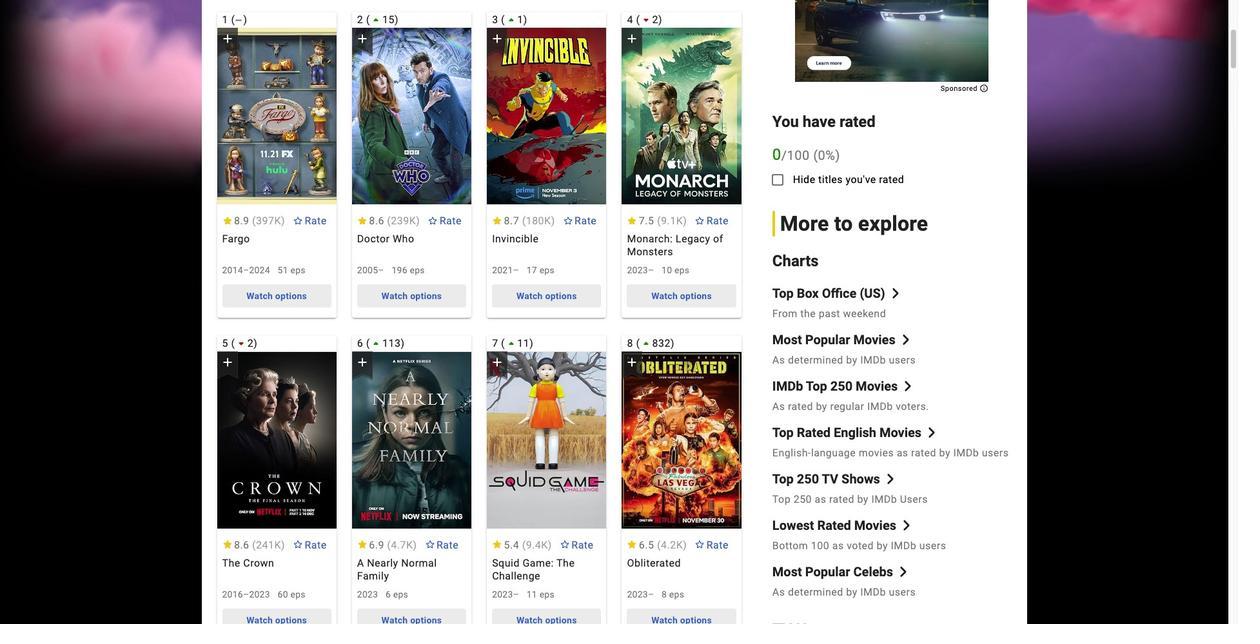 Task type: vqa. For each thing, say whether or not it's contained in the screenshot.


Task type: describe. For each thing, give the bounding box(es) containing it.
ranking 6 element
[[352, 336, 472, 352]]

6 (
[[357, 338, 370, 350]]

2 (
[[357, 14, 370, 26]]

the crown image
[[217, 352, 337, 529]]

most popular celebs
[[773, 565, 893, 580]]

2021–
[[492, 265, 519, 276]]

) up doctor who link
[[416, 215, 420, 227]]

4.2k
[[661, 539, 683, 551]]

( for 8.9 ( 397k )
[[252, 215, 256, 227]]

0 / 100 ( 0% )
[[773, 146, 840, 164]]

( for 1 (
[[231, 14, 235, 26]]

top box office (us) link
[[773, 286, 901, 301]]

ranking 8 element
[[622, 336, 742, 352]]

watch options button for monarch: legacy of monsters
[[627, 285, 736, 308]]

) inside imdb rating: 5.4 element
[[548, 539, 552, 551]]

9.1k
[[661, 215, 683, 227]]

) inside 'imdb rating: 7.5' element
[[683, 215, 687, 227]]

lowest rated movies link
[[773, 518, 912, 534]]

voters.
[[896, 401, 929, 413]]

group containing 8
[[622, 336, 742, 624]]

monarch: legacy of monsters link
[[627, 233, 736, 259]]

eps right 10
[[675, 265, 690, 276]]

no rank change element
[[235, 16, 244, 24]]

rate for 8.9 ( 397k )
[[305, 215, 327, 227]]

chevron right inline image for top box office (us)
[[891, 289, 901, 299]]

top box office (us)
[[773, 286, 885, 301]]

chevron right inline image for most popular celebs
[[899, 567, 909, 578]]

ranking 2 element
[[352, 12, 472, 28]]

1 the from the left
[[222, 557, 240, 569]]

1 for 1
[[517, 14, 524, 26]]

sponsored
[[941, 84, 980, 93]]

watch options button for doctor who
[[357, 285, 466, 308]]

you
[[773, 113, 799, 131]]

rate for 8.7 ( 180k )
[[575, 215, 597, 227]]

8 (
[[627, 338, 640, 350]]

moved up 832 in ranking element
[[639, 336, 671, 352]]

1 (
[[222, 14, 235, 26]]

eps down the squid game: the challenge link
[[540, 589, 555, 600]]

( for 5.4 ( 9.4k )
[[522, 539, 526, 551]]

2023– for monsters
[[627, 265, 654, 276]]

2005– 196 eps
[[357, 265, 425, 276]]

watch for doctor who
[[382, 291, 408, 301]]

imdb rating: 8.6 element for who
[[357, 214, 420, 229]]

2 for 4 (
[[652, 14, 659, 26]]

ranking 1 element
[[217, 12, 337, 28]]

chevron right inline image for top 250 tv shows
[[885, 474, 896, 485]]

6 for 6 (
[[357, 338, 363, 350]]

top rated english movies
[[773, 425, 922, 441]]

3
[[492, 14, 498, 26]]

rated right you've
[[879, 173, 904, 185]]

51
[[278, 265, 288, 276]]

8.6 for 8.6 ( 241k )
[[234, 539, 249, 551]]

star inline image for 5.4 ( 9.4k )
[[492, 540, 503, 549]]

top rated english movies link
[[773, 425, 937, 441]]

as rated by regular imdb voters.
[[773, 401, 929, 413]]

hide
[[793, 173, 816, 185]]

( inside 0 / 100 ( 0% )
[[813, 147, 818, 163]]

nearly
[[367, 557, 398, 569]]

star inline image for 6.9 ( 4.7k )
[[357, 540, 368, 549]]

arrow drop up image for 832
[[639, 336, 654, 352]]

rated down imdb top 250 movies
[[788, 401, 813, 413]]

english
[[834, 425, 877, 441]]

users
[[900, 494, 928, 506]]

15
[[382, 14, 395, 26]]

doctor who
[[357, 233, 414, 245]]

arrow drop up image for 113
[[369, 336, 384, 352]]

2023
[[357, 589, 378, 600]]

/
[[782, 147, 787, 163]]

rate button for 7.5 ( 9.1k )
[[687, 210, 736, 233]]

as for most popular movies
[[773, 354, 785, 367]]

star inline image for 7.5 ( 9.1k )
[[627, 216, 638, 225]]

5
[[222, 338, 228, 350]]

a
[[357, 557, 364, 569]]

) inside imdb rating: 6.9 element
[[413, 539, 417, 551]]

star inline image for 8.7 ( 180k )
[[492, 216, 503, 225]]

of
[[713, 233, 723, 245]]

5.4 ( 9.4k )
[[504, 539, 552, 551]]

star inline image for 8.6 ( 239k )
[[357, 216, 368, 225]]

8.6 ( 241k )
[[234, 539, 285, 551]]

movies up voted
[[854, 518, 897, 534]]

rate for 7.5 ( 9.1k )
[[707, 215, 729, 227]]

fargo
[[222, 233, 250, 245]]

challenge
[[492, 570, 541, 582]]

196
[[392, 265, 407, 276]]

832
[[652, 338, 671, 350]]

a nearly normal family image
[[352, 352, 472, 529]]

office
[[822, 286, 857, 301]]

eps down a nearly normal family on the bottom
[[393, 589, 408, 600]]

2023– down obliterated
[[627, 589, 654, 600]]

397k
[[256, 215, 281, 227]]

rate for 8.6 ( 239k )
[[440, 215, 462, 227]]

moved up 113 in ranking element
[[369, 336, 401, 352]]

most popular movies link
[[773, 332, 911, 348]]

1 horizontal spatial 2
[[357, 14, 363, 26]]

( for 7.5 ( 9.1k )
[[657, 215, 661, 227]]

bottom 100 as voted by imdb users
[[773, 540, 946, 552]]

51 eps
[[278, 265, 306, 276]]

1 vertical spatial 8
[[662, 589, 667, 600]]

113
[[382, 338, 401, 350]]

imdb top 250 movies link
[[773, 379, 913, 394]]

180k
[[526, 215, 551, 227]]

top 250 as rated by imdb users
[[773, 494, 928, 506]]

rated down top 250 tv shows link
[[829, 494, 855, 506]]

) inside ranking 1 element
[[244, 14, 247, 26]]

rate for 6.9 ( 4.7k )
[[437, 539, 459, 551]]

group containing 1
[[217, 12, 337, 318]]

no rank change image
[[235, 16, 243, 24]]

shows
[[842, 472, 880, 487]]

8.6 for 8.6 ( 239k )
[[369, 215, 384, 227]]

star border inline image for 8.7 ( 180k )
[[563, 216, 573, 225]]

lowest
[[773, 518, 814, 534]]

2021– 17 eps
[[492, 265, 555, 276]]

more
[[780, 211, 829, 236]]

you have rated
[[773, 113, 876, 131]]

4.7k
[[391, 539, 413, 551]]

7
[[492, 338, 498, 350]]

past
[[819, 308, 840, 320]]

group containing 4
[[622, 12, 742, 318]]

) inside imdb rating: 6.5 element
[[683, 539, 687, 551]]

doctor
[[357, 233, 390, 245]]

ranking 5 element
[[217, 336, 337, 352]]

english-language movies as rated by imdb users
[[773, 447, 1009, 459]]

imdb rating: 6.9 element
[[357, 538, 417, 553]]

6.5 ( 4.2k )
[[639, 539, 687, 551]]

monarch: legacy of monsters image
[[622, 28, 742, 205]]

group containing 6
[[352, 336, 472, 624]]

moved down 2 in ranking element for 5 (
[[234, 336, 254, 352]]

star inline image for 8.6 ( 241k )
[[222, 540, 233, 549]]

most for most popular movies
[[773, 332, 802, 348]]

rate for 6.5 ( 4.2k )
[[707, 539, 729, 551]]

doctor who link
[[357, 233, 466, 259]]

watch for fargo
[[247, 291, 273, 301]]

obliterated image
[[622, 352, 742, 529]]

watch options for monarch: legacy of monsters
[[652, 291, 712, 301]]

have
[[803, 113, 836, 131]]

arrow drop up image for 15
[[369, 12, 384, 28]]

top up as rated by regular imdb voters.
[[806, 379, 827, 394]]

6 eps
[[386, 589, 408, 600]]

241k
[[256, 539, 281, 551]]

top for top rated english movies
[[773, 425, 794, 441]]

from the past weekend
[[773, 308, 886, 320]]

titles
[[819, 173, 843, 185]]

add image
[[355, 355, 370, 370]]

0%
[[818, 147, 836, 163]]

( for 6 (
[[366, 338, 370, 350]]

eps right 60
[[291, 589, 306, 600]]

( for 5 (
[[231, 338, 235, 350]]

movies down weekend
[[854, 332, 896, 348]]

0
[[773, 146, 782, 164]]

top for top box office (us)
[[773, 286, 794, 301]]

eps right 17
[[540, 265, 555, 276]]

0 vertical spatial 8
[[627, 338, 633, 350]]

chevron right inline image for lowest rated movies
[[902, 521, 912, 531]]

250 for as
[[794, 494, 812, 506]]

Hide titles you've rated checkbox
[[762, 164, 793, 195]]

fargo image
[[217, 28, 337, 205]]

as for most popular celebs
[[773, 587, 785, 599]]

celebs
[[854, 565, 893, 580]]

watch options for invincible
[[517, 291, 577, 301]]

top 250 tv shows link
[[773, 472, 896, 487]]

3 (
[[492, 14, 505, 26]]

imdb rating: 5.4 element
[[492, 538, 552, 553]]

rate button for 8.6 ( 241k )
[[285, 534, 335, 557]]

chevron right inline image for most popular movies
[[901, 335, 911, 345]]

) inside ranking 5 element
[[254, 338, 257, 350]]

chevron right inline image for top rated english movies
[[927, 428, 937, 438]]

game:
[[523, 557, 554, 569]]

) inside ranking 8 element
[[671, 338, 675, 350]]

2005–
[[357, 265, 384, 276]]

( for 6.9 ( 4.7k )
[[387, 539, 391, 551]]

( for 8.7 ( 180k )
[[522, 215, 526, 227]]

star border inline image for 5.4 ( 9.4k )
[[560, 540, 570, 549]]

arrow drop up image for 1
[[504, 12, 519, 28]]

imdb rating: 8.6 element for crown
[[222, 538, 285, 553]]

top for top 250 as rated by imdb users
[[773, 494, 791, 506]]

arrow drop down image for 5 (
[[234, 336, 249, 352]]

imdb rating: 7.5 element
[[627, 214, 687, 229]]

imdb top 250 movies
[[773, 379, 898, 394]]

8.7 ( 180k )
[[504, 215, 555, 227]]

17
[[527, 265, 537, 276]]

ranking 4 element
[[622, 12, 742, 28]]

options for doctor who
[[410, 291, 442, 301]]

movies up english-language movies as rated by imdb users
[[880, 425, 922, 441]]



Task type: locate. For each thing, give the bounding box(es) containing it.
as determined by imdb users down most popular celebs link
[[773, 587, 916, 599]]

1 horizontal spatial 6
[[386, 589, 391, 600]]

popular down from the past weekend
[[805, 332, 850, 348]]

5.4
[[504, 539, 519, 551]]

4
[[627, 14, 633, 26]]

moved up 15 in ranking element
[[369, 12, 395, 28]]

1 determined from the top
[[788, 354, 844, 367]]

(
[[231, 14, 235, 26], [366, 14, 370, 26], [501, 14, 505, 26], [636, 14, 640, 26], [813, 147, 818, 163], [252, 215, 256, 227], [387, 215, 391, 227], [522, 215, 526, 227], [657, 215, 661, 227], [231, 338, 235, 350], [366, 338, 370, 350], [501, 338, 505, 350], [636, 338, 640, 350], [252, 539, 256, 551], [387, 539, 391, 551], [522, 539, 526, 551], [657, 539, 661, 551]]

arrow drop up image for 11
[[504, 336, 519, 352]]

arrow drop up image
[[504, 336, 519, 352], [639, 336, 654, 352]]

rate button right 180k
[[555, 210, 605, 233]]

8.6 up the crown
[[234, 539, 249, 551]]

add image down 4 (
[[625, 31, 640, 46]]

star border inline image
[[293, 216, 303, 225], [428, 216, 438, 225], [293, 540, 303, 549], [425, 540, 435, 549], [560, 540, 570, 549], [695, 540, 705, 549]]

chevron right inline image inside top box office (us) link
[[891, 289, 901, 299]]

1 as determined by imdb users from the top
[[773, 354, 916, 367]]

imdb rating: 8.7 element
[[492, 214, 555, 229]]

2 watch options from the left
[[382, 291, 442, 301]]

3 watch options button from the left
[[492, 285, 601, 308]]

moved down 2 in ranking element
[[639, 12, 659, 28], [234, 336, 254, 352]]

1 watch options button from the left
[[222, 285, 331, 308]]

watch for invincible
[[517, 291, 543, 301]]

rated down the top 250 as rated by imdb users
[[817, 518, 851, 534]]

imdb rating: 8.6 element
[[357, 214, 420, 229], [222, 538, 285, 553]]

group containing 2
[[352, 12, 472, 318]]

1 popular from the top
[[805, 332, 850, 348]]

group containing 5
[[217, 336, 337, 624]]

0 vertical spatial chevron right inline image
[[885, 474, 896, 485]]

6.9
[[369, 539, 384, 551]]

who
[[393, 233, 414, 245]]

1 horizontal spatial 8
[[662, 589, 667, 600]]

chevron right inline image down users
[[902, 521, 912, 531]]

rate up the squid game: the challenge link
[[572, 539, 594, 551]]

rate button for 6.9 ( 4.7k )
[[417, 534, 466, 557]]

( for 6.5 ( 4.2k )
[[657, 539, 661, 551]]

6.9 ( 4.7k )
[[369, 539, 417, 551]]

the left crown
[[222, 557, 240, 569]]

) inside 0 / 100 ( 0% )
[[836, 147, 840, 163]]

star inline image inside imdb rating: 6.5 element
[[627, 540, 638, 549]]

2 as from the top
[[773, 401, 785, 413]]

6
[[357, 338, 363, 350], [386, 589, 391, 600]]

chevron right inline image inside top rated english movies link
[[927, 428, 937, 438]]

250 up regular
[[831, 379, 853, 394]]

star inline image inside imdb rating: 5.4 element
[[492, 540, 503, 549]]

the inside squid game: the challenge
[[557, 557, 575, 569]]

1 horizontal spatial 100
[[811, 540, 830, 552]]

as
[[897, 447, 909, 459], [815, 494, 827, 506], [832, 540, 844, 552]]

rated
[[797, 425, 831, 441], [817, 518, 851, 534]]

most down bottom
[[773, 565, 802, 580]]

1 for 1 (
[[222, 14, 228, 26]]

0 horizontal spatial 8
[[627, 338, 633, 350]]

obliterated
[[627, 557, 681, 569]]

imdb rating: 8.6 element up "doctor who"
[[357, 214, 420, 229]]

0 horizontal spatial as
[[815, 494, 827, 506]]

star border inline image for 8.9 ( 397k )
[[293, 216, 303, 225]]

popular for movies
[[805, 332, 850, 348]]

options down 2005– 196 eps
[[410, 291, 442, 301]]

( for 4 (
[[636, 14, 640, 26]]

0 horizontal spatial the
[[222, 557, 240, 569]]

group containing 3
[[487, 12, 607, 318]]

determined
[[788, 354, 844, 367], [788, 587, 844, 599]]

) right 7 ( on the bottom left of page
[[530, 338, 534, 350]]

invincible image
[[487, 28, 607, 205]]

3 watch from the left
[[517, 291, 543, 301]]

chevron right inline image
[[885, 474, 896, 485], [902, 521, 912, 531], [899, 567, 909, 578]]

normal
[[401, 557, 437, 569]]

star inline image left 5.4
[[492, 540, 503, 549]]

3 watch options from the left
[[517, 291, 577, 301]]

1 horizontal spatial 8.6
[[369, 215, 384, 227]]

squid
[[492, 557, 520, 569]]

) up the crown link
[[281, 539, 285, 551]]

2 vertical spatial as
[[832, 540, 844, 552]]

star border inline image right 9.4k
[[560, 540, 570, 549]]

watch options button
[[222, 285, 331, 308], [357, 285, 466, 308], [492, 285, 601, 308], [627, 285, 736, 308]]

) up titles on the top of the page
[[836, 147, 840, 163]]

top 250 tv shows
[[773, 472, 880, 487]]

as right movies
[[897, 447, 909, 459]]

squid game: the challenge link
[[492, 557, 601, 583]]

) inside imdb rating: 8.7 element
[[551, 215, 555, 227]]

add image down 2 (
[[355, 31, 370, 46]]

voted
[[847, 540, 874, 552]]

1 vertical spatial as
[[773, 401, 785, 413]]

box
[[797, 286, 819, 301]]

watch options down 51
[[247, 291, 307, 301]]

0 vertical spatial 11
[[517, 338, 530, 350]]

star border inline image for 6.5 ( 4.2k )
[[695, 540, 705, 549]]

1 horizontal spatial arrow drop up image
[[639, 336, 654, 352]]

rated right movies
[[911, 447, 937, 459]]

1 vertical spatial moved down 2 in ranking element
[[234, 336, 254, 352]]

add image for 5
[[220, 355, 235, 370]]

monarch:
[[627, 233, 673, 245]]

2023– down challenge
[[492, 589, 519, 600]]

1 vertical spatial popular
[[805, 565, 850, 580]]

0 vertical spatial moved down 2 in ranking element
[[639, 12, 659, 28]]

imdb
[[861, 354, 886, 367], [773, 379, 803, 394], [867, 401, 893, 413], [954, 447, 979, 459], [872, 494, 897, 506], [891, 540, 917, 552], [861, 587, 886, 599]]

( inside ranking 6 element
[[366, 338, 370, 350]]

0 horizontal spatial arrow drop down image
[[234, 336, 249, 352]]

1 vertical spatial determined
[[788, 587, 844, 599]]

watch options
[[247, 291, 307, 301], [382, 291, 442, 301], [517, 291, 577, 301], [652, 291, 712, 301]]

7.5
[[639, 215, 654, 227]]

star inline image
[[222, 216, 233, 225], [492, 216, 503, 225], [627, 216, 638, 225], [492, 540, 503, 549], [627, 540, 638, 549]]

monarch: legacy of monsters
[[627, 233, 723, 258]]

rate up of on the right top of page
[[707, 215, 729, 227]]

rate button right 239k on the top left of the page
[[420, 210, 470, 233]]

0 horizontal spatial 6
[[357, 338, 363, 350]]

0 vertical spatial popular
[[805, 332, 850, 348]]

as determined by imdb users for movies
[[773, 354, 916, 367]]

( inside imdb rating: 6.5 element
[[657, 539, 661, 551]]

options for invincible
[[545, 291, 577, 301]]

1 horizontal spatial arrow drop down image
[[639, 12, 654, 28]]

rate up fargo link
[[305, 215, 327, 227]]

star inline image up the crown
[[222, 540, 233, 549]]

watch options for doctor who
[[382, 291, 442, 301]]

star border inline image for 7.5 ( 9.1k )
[[695, 216, 705, 225]]

as for lowest rated movies
[[832, 540, 844, 552]]

11
[[517, 338, 530, 350], [527, 589, 537, 600]]

1 horizontal spatial moved down 2 in ranking element
[[639, 12, 659, 28]]

add image for 2
[[355, 31, 370, 46]]

rated for lowest
[[817, 518, 851, 534]]

( inside imdb rating: 8.7 element
[[522, 215, 526, 227]]

( inside ranking 4 element
[[636, 14, 640, 26]]

star inline image left "7.5"
[[627, 216, 638, 225]]

4 watch from the left
[[652, 291, 678, 301]]

sponsored content section
[[795, 0, 989, 93]]

rate button right 4.7k
[[417, 534, 466, 557]]

most for most popular celebs
[[773, 565, 802, 580]]

as for imdb top 250 movies
[[773, 401, 785, 413]]

rated
[[840, 113, 876, 131], [879, 173, 904, 185], [788, 401, 813, 413], [911, 447, 937, 459], [829, 494, 855, 506]]

8.9
[[234, 215, 249, 227]]

chevron right inline image inside most popular celebs link
[[899, 567, 909, 578]]

( inside ranking 3 element
[[501, 14, 505, 26]]

6 right 2023
[[386, 589, 391, 600]]

( inside the ranking 7 element
[[501, 338, 505, 350]]

0 vertical spatial 100
[[787, 147, 810, 163]]

) up obliterated link
[[683, 539, 687, 551]]

rate button right the 4.2k
[[687, 534, 736, 557]]

1 star border inline image from the left
[[563, 216, 573, 225]]

imdb rating: 8.9 element
[[222, 214, 285, 229]]

1 vertical spatial 11
[[527, 589, 537, 600]]

imdb rating: 8.6 element up crown
[[222, 538, 285, 553]]

as down bottom
[[773, 587, 785, 599]]

watch for monarch: legacy of monsters
[[652, 291, 678, 301]]

1 vertical spatial most
[[773, 565, 802, 580]]

legacy
[[676, 233, 710, 245]]

determined for celebs
[[788, 587, 844, 599]]

2 most from the top
[[773, 565, 802, 580]]

2 for 5 (
[[247, 338, 254, 350]]

doctor who image
[[352, 28, 472, 205]]

chevron right inline image inside the lowest rated movies link
[[902, 521, 912, 531]]

moved down 2 in ranking element for 4 (
[[639, 12, 659, 28]]

100 inside 0 / 100 ( 0% )
[[787, 147, 810, 163]]

0 horizontal spatial moved down 2 in ranking element
[[234, 336, 254, 352]]

8.9 ( 397k )
[[234, 215, 285, 227]]

watch down 2005– 196 eps
[[382, 291, 408, 301]]

) right no rank change icon on the top left of page
[[244, 14, 247, 26]]

bottom
[[773, 540, 808, 552]]

arrow drop down image
[[639, 12, 654, 28], [234, 336, 249, 352]]

0 vertical spatial arrow drop down image
[[639, 12, 654, 28]]

7 (
[[492, 338, 505, 350]]

rate button
[[285, 210, 335, 233], [420, 210, 470, 233], [555, 210, 605, 233], [687, 210, 736, 233], [285, 534, 335, 557], [417, 534, 466, 557], [552, 534, 601, 557], [687, 534, 736, 557]]

0 vertical spatial as
[[897, 447, 909, 459]]

1 most from the top
[[773, 332, 802, 348]]

0 vertical spatial most
[[773, 332, 802, 348]]

invincible
[[492, 233, 539, 245]]

2 right 4 (
[[652, 14, 659, 26]]

6.5
[[639, 539, 654, 551]]

( inside 'imdb rating: 7.5' element
[[657, 215, 661, 227]]

(us)
[[860, 286, 885, 301]]

0 vertical spatial 250
[[831, 379, 853, 394]]

options for monarch: legacy of monsters
[[680, 291, 712, 301]]

rate button for 8.7 ( 180k )
[[555, 210, 605, 233]]

as determined by imdb users for celebs
[[773, 587, 916, 599]]

chevron right inline image
[[891, 289, 901, 299], [901, 335, 911, 345], [903, 381, 913, 392], [927, 428, 937, 438]]

star inline image for 8.9 ( 397k )
[[222, 216, 233, 225]]

( inside imdb rating: 6.9 element
[[387, 539, 391, 551]]

0 vertical spatial 8.6
[[369, 215, 384, 227]]

as down from on the right of the page
[[773, 354, 785, 367]]

rate button for 8.9 ( 397k )
[[285, 210, 335, 233]]

add image down 7 ( on the bottom left of page
[[490, 355, 505, 370]]

0 vertical spatial rated
[[797, 425, 831, 441]]

0 horizontal spatial arrow drop up image
[[504, 336, 519, 352]]

rate up obliterated link
[[707, 539, 729, 551]]

most
[[773, 332, 802, 348], [773, 565, 802, 580]]

watch options for fargo
[[247, 291, 307, 301]]

) inside imdb rating: 8.9 element
[[281, 215, 285, 227]]

6 up add icon
[[357, 338, 363, 350]]

eps down obliterated link
[[669, 589, 684, 600]]

as
[[773, 354, 785, 367], [773, 401, 785, 413], [773, 587, 785, 599]]

0 vertical spatial determined
[[788, 354, 844, 367]]

checkbox unchecked image
[[770, 172, 785, 188]]

3 options from the left
[[545, 291, 577, 301]]

squid game: the challenge image
[[487, 352, 607, 529]]

ranking 3 element
[[487, 12, 607, 28]]

rate for 5.4 ( 9.4k )
[[572, 539, 594, 551]]

( for 3 (
[[501, 14, 505, 26]]

2 watch options button from the left
[[357, 285, 466, 308]]

( for 8 (
[[636, 338, 640, 350]]

)
[[244, 14, 247, 26], [395, 14, 399, 26], [524, 14, 527, 26], [659, 14, 662, 26], [836, 147, 840, 163], [281, 215, 285, 227], [416, 215, 420, 227], [551, 215, 555, 227], [683, 215, 687, 227], [254, 338, 257, 350], [401, 338, 405, 350], [530, 338, 534, 350], [671, 338, 675, 350], [281, 539, 285, 551], [413, 539, 417, 551], [548, 539, 552, 551], [683, 539, 687, 551]]

more to explore
[[780, 211, 928, 236]]

4 options from the left
[[680, 291, 712, 301]]

0 horizontal spatial 8.6
[[234, 539, 249, 551]]

chevron right inline image inside most popular movies link
[[901, 335, 911, 345]]

options down 2021– 17 eps
[[545, 291, 577, 301]]

the crown link
[[222, 557, 331, 583]]

1 vertical spatial imdb rating: 8.6 element
[[222, 538, 285, 553]]

1 inside the moved up 1 in ranking element
[[517, 14, 524, 26]]

as up english-
[[773, 401, 785, 413]]

( inside imdb rating: 5.4 element
[[522, 539, 526, 551]]

( for 8.6 ( 241k )
[[252, 539, 256, 551]]

250 left tv at the bottom right of page
[[797, 472, 819, 487]]

) right 6 (
[[401, 338, 405, 350]]

( for 7 (
[[501, 338, 505, 350]]

add image for 7
[[490, 355, 505, 370]]

as down top 250 tv shows
[[815, 494, 827, 506]]

fargo link
[[222, 233, 331, 259]]

1 as from the top
[[773, 354, 785, 367]]

moved up 11 in ranking element
[[504, 336, 530, 352]]

1 vertical spatial 100
[[811, 540, 830, 552]]

group containing 7
[[487, 336, 607, 624]]

2016–2023
[[222, 589, 270, 600]]

watch options button down 17
[[492, 285, 601, 308]]

movies
[[854, 332, 896, 348], [856, 379, 898, 394], [880, 425, 922, 441], [854, 518, 897, 534]]

( for 2 (
[[366, 14, 370, 26]]

determined for movies
[[788, 354, 844, 367]]

the right game:
[[557, 557, 575, 569]]

popular for celebs
[[805, 565, 850, 580]]

6 inside ranking 6 element
[[357, 338, 363, 350]]

2 watch from the left
[[382, 291, 408, 301]]

options down 2023– 10 eps
[[680, 291, 712, 301]]

rated right 'have'
[[840, 113, 876, 131]]

add image down 1 (
[[220, 31, 235, 46]]

star border inline image for 8.6 ( 239k )
[[428, 216, 438, 225]]

2 arrow drop up image from the left
[[639, 336, 654, 352]]

2023–
[[627, 265, 654, 276], [492, 589, 519, 600], [627, 589, 654, 600]]

movies up as rated by regular imdb voters.
[[856, 379, 898, 394]]

watch options button for invincible
[[492, 285, 601, 308]]

0 vertical spatial as
[[773, 354, 785, 367]]

2 inside ranking 5 element
[[247, 338, 254, 350]]

as for top 250 tv shows
[[815, 494, 827, 506]]

8.6 ( 239k )
[[369, 215, 420, 227]]

1 vertical spatial chevron right inline image
[[902, 521, 912, 531]]

1 vertical spatial 250
[[797, 472, 819, 487]]

1 vertical spatial 6
[[386, 589, 391, 600]]

star border inline image for 8.6 ( 241k )
[[293, 540, 303, 549]]

1 arrow drop up image from the left
[[504, 336, 519, 352]]

1 inside ranking 1 element
[[222, 14, 228, 26]]

family
[[357, 570, 389, 582]]

) up invincible link
[[551, 215, 555, 227]]

8 down obliterated link
[[662, 589, 667, 600]]

8 left moved up 832 in ranking element
[[627, 338, 633, 350]]

( inside ranking 1 element
[[231, 14, 235, 26]]

1 watch from the left
[[247, 291, 273, 301]]

star inline image left 8.7
[[492, 216, 503, 225]]

0 horizontal spatial 100
[[787, 147, 810, 163]]

star inline image inside imdb rating: 8.9 element
[[222, 216, 233, 225]]

1 horizontal spatial star border inline image
[[695, 216, 705, 225]]

250 for tv
[[797, 472, 819, 487]]

) inside ranking 2 element
[[395, 14, 399, 26]]

2 the from the left
[[557, 557, 575, 569]]

watch options button for fargo
[[222, 285, 331, 308]]

) inside the ranking 7 element
[[530, 338, 534, 350]]

rate for 8.6 ( 241k )
[[305, 539, 327, 551]]

0 horizontal spatial 2
[[247, 338, 254, 350]]

) right 4 (
[[659, 14, 662, 26]]

1 vertical spatial rated
[[817, 518, 851, 534]]

star inline image up doctor at top left
[[357, 216, 368, 225]]

8.6 up doctor at top left
[[369, 215, 384, 227]]

watch
[[247, 291, 273, 301], [382, 291, 408, 301], [517, 291, 543, 301], [652, 291, 678, 301]]

4 watch options button from the left
[[627, 285, 736, 308]]

8.7
[[504, 215, 519, 227]]

chevron right inline image for imdb top 250 movies
[[903, 381, 913, 392]]

the crown
[[222, 557, 274, 569]]

chevron right inline image down english-language movies as rated by imdb users
[[885, 474, 896, 485]]

rate button right 397k
[[285, 210, 335, 233]]

watch down 2014–2024
[[247, 291, 273, 301]]

arrow drop up image
[[369, 12, 384, 28], [504, 12, 519, 28], [369, 336, 384, 352]]

4 watch options from the left
[[652, 291, 712, 301]]

watch options button down "196"
[[357, 285, 466, 308]]

1 horizontal spatial 1
[[517, 14, 524, 26]]

1 vertical spatial as determined by imdb users
[[773, 587, 916, 599]]

from
[[773, 308, 798, 320]]

arrow drop down image right 5
[[234, 336, 249, 352]]

top up from on the right of the page
[[773, 286, 794, 301]]

rate button for 8.6 ( 239k )
[[420, 210, 470, 233]]

3 as from the top
[[773, 587, 785, 599]]

1 horizontal spatial the
[[557, 557, 575, 569]]

star inline image inside imdb rating: 8.7 element
[[492, 216, 503, 225]]

2 right 5 (
[[247, 338, 254, 350]]

to
[[834, 211, 853, 236]]

2 1 from the left
[[517, 14, 524, 26]]

0 vertical spatial imdb rating: 8.6 element
[[357, 214, 420, 229]]

1 vertical spatial 8.6
[[234, 539, 249, 551]]

2 inside ranking 4 element
[[652, 14, 659, 26]]

chevron right inline image inside top 250 tv shows link
[[885, 474, 896, 485]]

chevron right inline image inside imdb top 250 movies link
[[903, 381, 913, 392]]

0 horizontal spatial star border inline image
[[563, 216, 573, 225]]

2
[[357, 14, 363, 26], [652, 14, 659, 26], [247, 338, 254, 350]]

group
[[217, 12, 337, 318], [352, 12, 472, 318], [487, 12, 607, 318], [622, 12, 742, 318], [217, 28, 337, 205], [352, 28, 472, 205], [487, 28, 607, 205], [622, 28, 742, 205], [217, 336, 337, 624], [352, 336, 472, 624], [487, 336, 607, 624], [622, 336, 742, 624], [217, 352, 337, 529], [352, 352, 472, 529], [487, 352, 607, 529], [622, 352, 742, 529]]

watch down 10
[[652, 291, 678, 301]]

1 watch options from the left
[[247, 291, 307, 301]]

2023– for challenge
[[492, 589, 519, 600]]

star border inline image right the 4.2k
[[695, 540, 705, 549]]

0 horizontal spatial 1
[[222, 14, 228, 26]]

hide titles you've rated
[[793, 173, 904, 185]]

language
[[811, 447, 856, 459]]

top
[[773, 286, 794, 301], [806, 379, 827, 394], [773, 425, 794, 441], [773, 472, 794, 487], [773, 494, 791, 506]]

2 as determined by imdb users from the top
[[773, 587, 916, 599]]

10
[[662, 265, 672, 276]]

rate button for 6.5 ( 4.2k )
[[687, 534, 736, 557]]

top down english-
[[773, 472, 794, 487]]

watch options down "196"
[[382, 291, 442, 301]]

add image
[[220, 31, 235, 46], [355, 31, 370, 46], [490, 31, 505, 46], [625, 31, 640, 46], [220, 355, 235, 370], [490, 355, 505, 370], [625, 355, 640, 370]]

0 horizontal spatial imdb rating: 8.6 element
[[222, 538, 285, 553]]

( inside ranking 5 element
[[231, 338, 235, 350]]

star border inline image for 6.9 ( 4.7k )
[[425, 540, 435, 549]]

1 horizontal spatial imdb rating: 8.6 element
[[357, 214, 420, 229]]

1 right 3 (
[[517, 14, 524, 26]]

) right 3 (
[[524, 14, 527, 26]]

add image for 8
[[625, 355, 640, 370]]

1 vertical spatial as
[[815, 494, 827, 506]]

11 inside the ranking 7 element
[[517, 338, 530, 350]]

star inline image
[[357, 216, 368, 225], [222, 540, 233, 549], [357, 540, 368, 549]]

rated for top
[[797, 425, 831, 441]]

as down lowest rated movies
[[832, 540, 844, 552]]

star border inline image right 241k
[[293, 540, 303, 549]]

2 vertical spatial as
[[773, 587, 785, 599]]

movies
[[859, 447, 894, 459]]

star inline image inside imdb rating: 6.9 element
[[357, 540, 368, 549]]

) up normal
[[413, 539, 417, 551]]

60
[[278, 589, 288, 600]]

imdb rating: 6.5 element
[[627, 538, 687, 553]]

add image for 4
[[625, 31, 640, 46]]

2 popular from the top
[[805, 565, 850, 580]]

weekend
[[843, 308, 886, 320]]

top for top 250 tv shows
[[773, 472, 794, 487]]

star inline image inside 'imdb rating: 7.5' element
[[627, 216, 638, 225]]

1 options from the left
[[275, 291, 307, 301]]

rate up doctor who link
[[440, 215, 462, 227]]

arrow drop down image for 4 (
[[639, 12, 654, 28]]

popular down bottom 100 as voted by imdb users
[[805, 565, 850, 580]]

60 eps
[[278, 589, 306, 600]]

1 vertical spatial arrow drop down image
[[234, 336, 249, 352]]

eps right 51
[[291, 265, 306, 276]]

( for 8.6 ( 239k )
[[387, 215, 391, 227]]

arrow drop down image right the 4 on the top right
[[639, 12, 654, 28]]

top up english-
[[773, 425, 794, 441]]

the
[[801, 308, 816, 320]]

rate button for 5.4 ( 9.4k )
[[552, 534, 601, 557]]

eps right "196"
[[410, 265, 425, 276]]

239k
[[391, 215, 416, 227]]

2 horizontal spatial 2
[[652, 14, 659, 26]]

add image for 3
[[490, 31, 505, 46]]

2 determined from the top
[[788, 587, 844, 599]]

2 vertical spatial chevron right inline image
[[899, 567, 909, 578]]

options for fargo
[[275, 291, 307, 301]]

2023– down the monsters
[[627, 265, 654, 276]]

2014–2024
[[222, 265, 270, 276]]

) right 8 (
[[671, 338, 675, 350]]

0 vertical spatial as determined by imdb users
[[773, 354, 916, 367]]

1 horizontal spatial as
[[832, 540, 844, 552]]

4 (
[[627, 14, 640, 26]]

rate
[[305, 215, 327, 227], [440, 215, 462, 227], [575, 215, 597, 227], [707, 215, 729, 227], [305, 539, 327, 551], [437, 539, 459, 551], [572, 539, 594, 551], [707, 539, 729, 551]]

1
[[222, 14, 228, 26], [517, 14, 524, 26]]

2 horizontal spatial as
[[897, 447, 909, 459]]

( inside ranking 8 element
[[636, 338, 640, 350]]

2 options from the left
[[410, 291, 442, 301]]

( inside ranking 2 element
[[366, 14, 370, 26]]

watch down 17
[[517, 291, 543, 301]]

2 vertical spatial 250
[[794, 494, 812, 506]]

add image down 3 (
[[490, 31, 505, 46]]

tv
[[822, 472, 839, 487]]

charts
[[773, 252, 819, 270]]

) inside ranking 4 element
[[659, 14, 662, 26]]

rate up invincible link
[[575, 215, 597, 227]]

0 vertical spatial 6
[[357, 338, 363, 350]]

moved up 1 in ranking element
[[504, 12, 524, 28]]

rated up language
[[797, 425, 831, 441]]

1 1 from the left
[[222, 14, 228, 26]]

) inside ranking 3 element
[[524, 14, 527, 26]]

english-
[[773, 447, 811, 459]]

star border inline image
[[563, 216, 573, 225], [695, 216, 705, 225]]

100 right 0
[[787, 147, 810, 163]]

ranking 7 element
[[487, 336, 607, 352]]

) inside ranking 6 element
[[401, 338, 405, 350]]

obliterated link
[[627, 557, 736, 583]]

) up legacy
[[683, 215, 687, 227]]

star border inline image right 239k on the top left of the page
[[428, 216, 438, 225]]

2 star border inline image from the left
[[695, 216, 705, 225]]

8.6
[[369, 215, 384, 227], [234, 539, 249, 551]]

star inline image left 6.9
[[357, 540, 368, 549]]

add image for 1
[[220, 31, 235, 46]]

the
[[222, 557, 240, 569], [557, 557, 575, 569]]

( inside imdb rating: 8.9 element
[[252, 215, 256, 227]]



